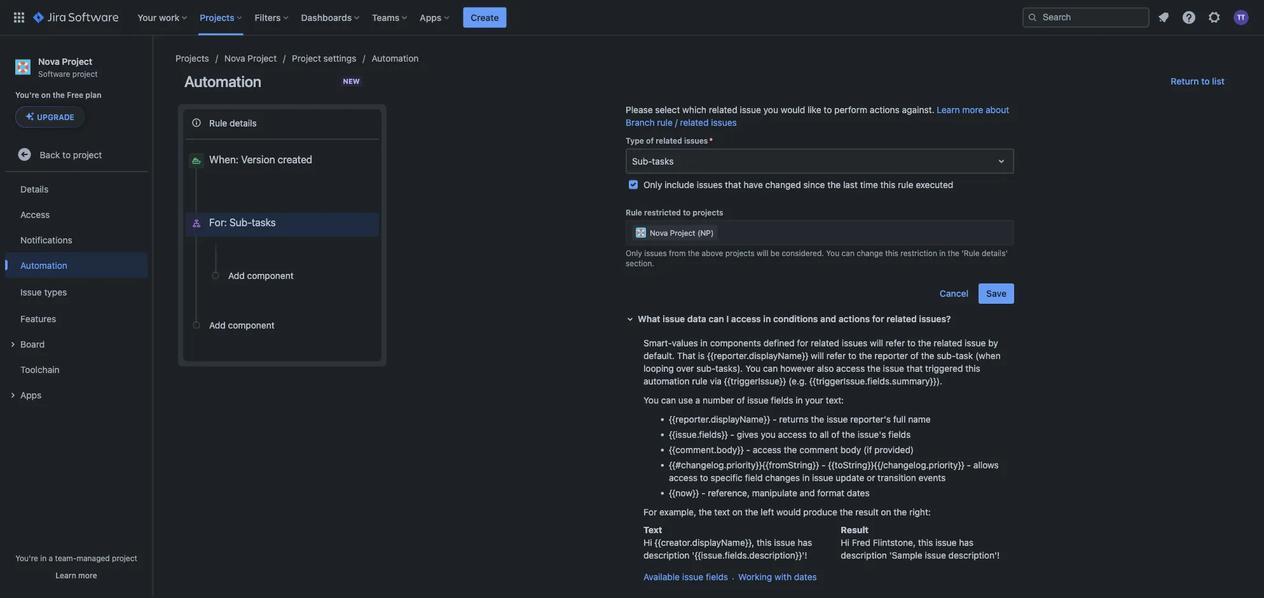 Task type: locate. For each thing, give the bounding box(es) containing it.
access down gives on the bottom right of the page
[[753, 444, 781, 455]]

{{now}}
[[669, 488, 699, 498]]

1 horizontal spatial projects
[[725, 248, 755, 257]]

has inside text hi {{creator.displayname}}, this issue has description '{{issue.fields.description}}'!
[[798, 537, 812, 548]]

you're for you're on the free plan
[[15, 90, 39, 99]]

learn inside "learn more" button
[[56, 571, 76, 580]]

issue's
[[858, 429, 886, 440]]

hi inside text hi {{creator.displayname}}, this issue has description '{{issue.fields.description}}'!
[[643, 537, 652, 548]]

against.
[[902, 104, 934, 115]]

- down gives on the bottom right of the page
[[746, 444, 750, 455]]

group containing details
[[5, 172, 148, 412]]

refer up also
[[826, 350, 846, 361]]

back to project link
[[5, 142, 148, 167]]

1 vertical spatial you
[[745, 363, 761, 374]]

appswitcher icon image
[[11, 10, 27, 25]]

1 vertical spatial only
[[626, 248, 642, 257]]

1 vertical spatial and
[[800, 488, 815, 498]]

has down produce
[[798, 537, 812, 548]]

a right the use
[[695, 395, 700, 405]]

and up produce
[[800, 488, 815, 498]]

the left free
[[53, 90, 65, 99]]

managed
[[77, 554, 110, 563]]

projects right sidebar navigation icon
[[175, 53, 209, 64]]

0 vertical spatial component
[[247, 270, 294, 281]]

1 vertical spatial will
[[870, 338, 883, 348]]

rule inside smart-values in components defined for related issues will refer to the related issue by default.  that is {{reporter.displayname}} will refer to the reporter of the sub-task (when looping over sub-tasks). you can however also access the issue that triggered this automation rule via {{triggerissue}} (e.g. {{triggerissue.fields.summary}}).
[[692, 376, 708, 386]]

what
[[638, 313, 660, 324]]

jira software image
[[33, 10, 118, 25], [33, 10, 118, 25]]

0 horizontal spatial project
[[62, 56, 92, 66]]

0 horizontal spatial dates
[[794, 572, 817, 582]]

would
[[781, 104, 805, 115], [776, 507, 801, 517]]

1 horizontal spatial add
[[228, 270, 245, 281]]

notifications
[[20, 234, 72, 245]]

0 horizontal spatial sub-
[[229, 216, 252, 228]]

of inside smart-values in components defined for related issues will refer to the related issue by default.  that is {{reporter.displayname}} will refer to the reporter of the sub-task (when looping over sub-tasks). you can however also access the issue that triggered this automation rule via {{triggerissue}} (e.g. {{triggerissue.fields.summary}}).
[[910, 350, 919, 361]]

rule restricted to projects
[[626, 208, 723, 217]]

the up all
[[811, 414, 824, 424]]

1 horizontal spatial rule
[[692, 376, 708, 386]]

0 horizontal spatial rule
[[209, 117, 227, 128]]

0 vertical spatial and
[[820, 313, 836, 324]]

in right restriction
[[939, 248, 946, 257]]

sub-
[[632, 155, 652, 166], [229, 216, 252, 228]]

on up "upgrade" button
[[41, 90, 51, 99]]

toolchain
[[20, 364, 60, 375]]

{{issue.fields}}
[[669, 429, 728, 440]]

gives
[[737, 429, 758, 440]]

2 vertical spatial automation
[[20, 260, 67, 270]]

can inside smart-values in components defined for related issues will refer to the related issue by default.  that is {{reporter.displayname}} will refer to the reporter of the sub-task (when looping over sub-tasks). you can however also access the issue that triggered this automation rule via {{triggerissue}} (e.g. {{triggerissue.fields.summary}}).
[[763, 363, 778, 374]]

automation down teams dropdown button
[[372, 53, 419, 64]]

1 vertical spatial for
[[797, 338, 808, 348]]

rule restricted to projects element
[[626, 220, 1014, 245]]

or
[[867, 472, 875, 483]]

and
[[820, 313, 836, 324], [800, 488, 815, 498]]

in inside only issues from the above projects will be considered. you can change this restriction in the 'rule details' section.
[[939, 248, 946, 257]]

sidebar navigation image
[[139, 51, 167, 76]]

1 horizontal spatial sub-
[[937, 350, 956, 361]]

notifications image
[[1156, 10, 1171, 25]]

open image
[[994, 153, 1009, 168]]

more
[[962, 104, 983, 115], [78, 571, 97, 580]]

for:
[[209, 216, 227, 228]]

automation inside group
[[20, 260, 67, 270]]

that down reporter
[[907, 363, 923, 374]]

changes
[[765, 472, 800, 483]]

projects right work
[[200, 12, 234, 23]]

and right conditions
[[820, 313, 836, 324]]

issue down the for example, the text on the left would produce the result on the right:
[[774, 537, 795, 548]]

to inside 'button'
[[1201, 76, 1210, 86]]

apps inside button
[[20, 390, 41, 400]]

more for learn more about branch rule / related issues
[[962, 104, 983, 115]]

search image
[[1028, 12, 1038, 23]]

1 vertical spatial automation
[[184, 72, 261, 90]]

1 vertical spatial a
[[49, 554, 53, 563]]

tasks right for:
[[252, 216, 276, 228]]

1 vertical spatial tasks
[[252, 216, 276, 228]]

0 vertical spatial add
[[228, 270, 245, 281]]

1 vertical spatial projects
[[175, 53, 209, 64]]

description'!
[[948, 550, 1000, 560]]

2 you're from the top
[[15, 554, 38, 563]]

project up details link in the left top of the page
[[73, 149, 102, 160]]

2 horizontal spatial on
[[881, 507, 891, 517]]

0 vertical spatial add component button
[[205, 265, 379, 286]]

related down the what issue data can i access in conditions and actions for related issues? dropdown button
[[811, 338, 839, 348]]

issue right available
[[682, 572, 703, 582]]

rule for rule details
[[209, 117, 227, 128]]

group
[[5, 172, 148, 412]]

this up the 'sample on the right bottom of the page
[[918, 537, 933, 548]]

2 horizontal spatial fields
[[888, 429, 911, 440]]

learn inside learn more about branch rule / related issues
[[937, 104, 960, 115]]

1 you're from the top
[[15, 90, 39, 99]]

hi inside 'result hi fred flintstone, this issue has description 'sample issue description'!'
[[841, 537, 849, 548]]

0 horizontal spatial projects
[[693, 208, 723, 217]]

new
[[343, 77, 360, 85]]

more left about
[[962, 104, 983, 115]]

you're left team-
[[15, 554, 38, 563]]

0 horizontal spatial hi
[[643, 537, 652, 548]]

available issue fields
[[643, 572, 728, 582]]

2 vertical spatial fields
[[706, 572, 728, 582]]

for: sub-tasks button
[[186, 213, 379, 237]]

1 vertical spatial actions
[[839, 313, 870, 324]]

1 vertical spatial you're
[[15, 554, 38, 563]]

1 horizontal spatial nova
[[224, 53, 245, 64]]

issue inside dropdown button
[[663, 313, 685, 324]]

the left right:
[[894, 507, 907, 517]]

related down /
[[656, 136, 682, 145]]

this up '{{issue.fields.description}}'!
[[757, 537, 772, 548]]

add component for the add component button to the top
[[228, 270, 294, 281]]

nova up software
[[38, 56, 60, 66]]

1 vertical spatial add
[[209, 320, 226, 330]]

rule left /
[[657, 117, 673, 127]]

0 vertical spatial project
[[72, 69, 98, 78]]

0 vertical spatial for
[[872, 313, 884, 324]]

to left list
[[1201, 76, 1210, 86]]

only for only issues from the above projects will be considered. you can change this restriction in the 'rule details' section.
[[626, 248, 642, 257]]

work
[[159, 12, 179, 23]]

1 horizontal spatial hi
[[841, 537, 849, 548]]

0 horizontal spatial has
[[798, 537, 812, 548]]

learn for learn more about branch rule / related issues
[[937, 104, 960, 115]]

description up available
[[643, 550, 690, 560]]

return to list
[[1171, 76, 1225, 86]]

rule left details on the top left of the page
[[209, 117, 227, 128]]

you up {{triggerissue}}
[[745, 363, 761, 374]]

{{reporter.displayname}} - returns the issue reporter's full name {{issue.fields}} - gives you access to all of the issue's fields {{comment.body}} - access the comment body (if provided) {{#changelog.priority}}{{fromstring}} - {{tostring}}{{/changelog.priority}} - allows access to specific field changes in issue update or transition events {{now}} - reference, manipulate and format dates
[[669, 414, 999, 498]]

time
[[860, 179, 878, 189]]

this inside smart-values in components defined for related issues will refer to the related issue by default.  that is {{reporter.displayname}} will refer to the reporter of the sub-task (when looping over sub-tasks). you can however also access the issue that triggered this automation rule via {{triggerissue}} (e.g. {{triggerissue.fields.summary}}).
[[965, 363, 980, 374]]

hi down result
[[841, 537, 849, 548]]

0 horizontal spatial learn
[[56, 571, 76, 580]]

your work button
[[134, 7, 192, 28]]

2 vertical spatial you
[[643, 395, 659, 405]]

fields down text hi {{creator.displayname}}, this issue has description '{{issue.fields.description}}'! on the bottom right of page
[[706, 572, 728, 582]]

1 has from the left
[[798, 537, 812, 548]]

banner
[[0, 0, 1264, 36]]

refer
[[886, 338, 905, 348], [826, 350, 846, 361]]

0 horizontal spatial refer
[[826, 350, 846, 361]]

your
[[805, 395, 823, 405]]

1 horizontal spatial tasks
[[652, 155, 674, 166]]

projects right 'above'
[[725, 248, 755, 257]]

refer up reporter
[[886, 338, 905, 348]]

rule inside rule details button
[[209, 117, 227, 128]]

version
[[241, 154, 275, 166]]

1 vertical spatial rule
[[626, 208, 642, 217]]

{{triggerissue}}
[[724, 376, 786, 386]]

access inside dropdown button
[[731, 313, 761, 324]]

0 vertical spatial sub-
[[632, 155, 652, 166]]

in up defined
[[763, 313, 771, 324]]

0 horizontal spatial will
[[757, 248, 768, 257]]

access down returns at bottom
[[778, 429, 807, 440]]

tasks down type of related issues * at the top of the page
[[652, 155, 674, 166]]

save
[[986, 288, 1007, 299]]

in inside dropdown button
[[763, 313, 771, 324]]

more down managed
[[78, 571, 97, 580]]

text hi {{creator.displayname}}, this issue has description '{{issue.fields.description}}'!
[[643, 525, 812, 560]]

back
[[40, 149, 60, 160]]

also
[[817, 363, 834, 374]]

produce
[[803, 507, 837, 517]]

hi for hi fred flintstone, this issue has description 'sample issue description'!
[[841, 537, 849, 548]]

can left change
[[842, 248, 855, 257]]

0 vertical spatial add component
[[228, 270, 294, 281]]

on right text
[[732, 507, 743, 517]]

project
[[72, 69, 98, 78], [73, 149, 102, 160], [112, 554, 137, 563]]

the up result
[[840, 507, 853, 517]]

{{reporter.displayname}} down defined
[[707, 350, 808, 361]]

1 horizontal spatial and
[[820, 313, 836, 324]]

restriction
[[901, 248, 937, 257]]

0 vertical spatial projects
[[693, 208, 723, 217]]

1 horizontal spatial project
[[248, 53, 277, 64]]

hi down text at the bottom of the page
[[643, 537, 652, 548]]

type
[[626, 136, 644, 145]]

1 vertical spatial fields
[[888, 429, 911, 440]]

rule inside learn more about branch rule / related issues
[[657, 117, 673, 127]]

add for the add component button to the top
[[228, 270, 245, 281]]

1 vertical spatial learn
[[56, 571, 76, 580]]

1 horizontal spatial fields
[[771, 395, 793, 405]]

0 vertical spatial will
[[757, 248, 768, 257]]

text
[[714, 507, 730, 517]]

1 horizontal spatial for
[[872, 313, 884, 324]]

0 vertical spatial refer
[[886, 338, 905, 348]]

fields up returns at bottom
[[771, 395, 793, 405]]

apps right teams dropdown button
[[420, 12, 441, 23]]

apps down 'toolchain'
[[20, 390, 41, 400]]

will up also
[[811, 350, 824, 361]]

section.
[[626, 258, 654, 267]]

access inside smart-values in components defined for related issues will refer to the related issue by default.  that is {{reporter.displayname}} will refer to the reporter of the sub-task (when looping over sub-tasks). you can however also access the issue that triggered this automation rule via {{triggerissue}} (e.g. {{triggerissue.fields.summary}}).
[[836, 363, 865, 374]]

1 vertical spatial projects
[[725, 248, 755, 257]]

to right restricted
[[683, 208, 691, 217]]

dates right with on the bottom right
[[794, 572, 817, 582]]

sub- down type
[[632, 155, 652, 166]]

1 vertical spatial dates
[[794, 572, 817, 582]]

1 vertical spatial apps
[[20, 390, 41, 400]]

access right also
[[836, 363, 865, 374]]

of right reporter
[[910, 350, 919, 361]]

only up "section."
[[626, 248, 642, 257]]

(when
[[975, 350, 1001, 361]]

1 hi from the left
[[643, 537, 652, 548]]

values
[[672, 338, 698, 348]]

0 horizontal spatial tasks
[[252, 216, 276, 228]]

more inside button
[[78, 571, 97, 580]]

of right all
[[831, 429, 840, 440]]

0 vertical spatial learn
[[937, 104, 960, 115]]

rule details
[[209, 117, 257, 128]]

2 hi from the left
[[841, 537, 849, 548]]

created
[[278, 154, 312, 166]]

expand image
[[5, 337, 20, 352]]

restricted
[[644, 208, 681, 217]]

project down filters
[[248, 53, 277, 64]]

1 vertical spatial component
[[228, 320, 275, 330]]

you down rule restricted to projects element
[[826, 248, 839, 257]]

actions left against.
[[870, 104, 900, 115]]

project inside nova project software project
[[62, 56, 92, 66]]

2 description from the left
[[841, 550, 887, 560]]

working with dates link
[[738, 572, 817, 582]]

sub- right for:
[[229, 216, 252, 228]]

when: version created
[[209, 154, 312, 166]]

would left like on the right top of page
[[781, 104, 805, 115]]

description down fred
[[841, 550, 887, 560]]

result
[[841, 525, 869, 535]]

- left allows
[[967, 460, 971, 470]]

0 horizontal spatial automation link
[[5, 253, 148, 278]]

left
[[761, 507, 774, 517]]

a left team-
[[49, 554, 53, 563]]

0 vertical spatial tasks
[[652, 155, 674, 166]]

types
[[44, 287, 67, 297]]

issue up description'!
[[935, 537, 957, 548]]

fields inside {{reporter.displayname}} - returns the issue reporter's full name {{issue.fields}} - gives you access to all of the issue's fields {{comment.body}} - access the comment body (if provided) {{#changelog.priority}}{{fromstring}} - {{tostring}}{{/changelog.priority}} - allows access to specific field changes in issue update or transition events {{now}} - reference, manipulate and format dates
[[888, 429, 911, 440]]

sub- up triggered in the bottom right of the page
[[937, 350, 956, 361]]

0 vertical spatial you
[[826, 248, 839, 257]]

2 horizontal spatial will
[[870, 338, 883, 348]]

automation link for project settings
[[372, 51, 419, 66]]

however
[[780, 363, 815, 374]]

description inside 'result hi fred flintstone, this issue has description 'sample issue description'!'
[[841, 550, 887, 560]]

0 horizontal spatial for
[[797, 338, 808, 348]]

0 horizontal spatial rule
[[657, 117, 673, 127]]

0 vertical spatial apps
[[420, 12, 441, 23]]

automation
[[643, 376, 690, 386]]

description
[[643, 550, 690, 560], [841, 550, 887, 560]]

only down sub-tasks
[[643, 179, 662, 189]]

project for nova project software project
[[62, 56, 92, 66]]

your profile and settings image
[[1234, 10, 1249, 25]]

0 vertical spatial rule
[[209, 117, 227, 128]]

0 vertical spatial only
[[643, 179, 662, 189]]

more inside learn more about branch rule / related issues
[[962, 104, 983, 115]]

1 horizontal spatial dates
[[847, 488, 870, 498]]

has up description'!
[[959, 537, 974, 548]]

1 horizontal spatial has
[[959, 537, 974, 548]]

of inside {{reporter.displayname}} - returns the issue reporter's full name {{issue.fields}} - gives you access to all of the issue's fields {{comment.body}} - access the comment body (if provided) {{#changelog.priority}}{{fromstring}} - {{tostring}}{{/changelog.priority}} - allows access to specific field changes in issue update or transition events {{now}} - reference, manipulate and format dates
[[831, 429, 840, 440]]

nova for nova project
[[224, 53, 245, 64]]

you're on the free plan
[[15, 90, 101, 99]]

0 horizontal spatial only
[[626, 248, 642, 257]]

use
[[678, 395, 693, 405]]

2 vertical spatial rule
[[692, 376, 708, 386]]

duplicate image
[[345, 216, 361, 231]]

issues inside smart-values in components defined for related issues will refer to the related issue by default.  that is {{reporter.displayname}} will refer to the reporter of the sub-task (when looping over sub-tasks). you can however also access the issue that triggered this automation rule via {{triggerissue}} (e.g. {{triggerissue.fields.summary}}).
[[842, 338, 868, 348]]

rule left via
[[692, 376, 708, 386]]

only inside only issues from the above projects will be considered. you can change this restriction in the 'rule details' section.
[[626, 248, 642, 257]]

only issues from the above projects will be considered. you can change this restriction in the 'rule details' section.
[[626, 248, 1008, 267]]

0 vertical spatial {{reporter.displayname}}
[[707, 350, 808, 361]]

0 horizontal spatial sub-
[[696, 363, 715, 374]]

projects inside popup button
[[200, 12, 234, 23]]

learn down team-
[[56, 571, 76, 580]]

related inside dropdown button
[[887, 313, 917, 324]]

you're in a team-managed project
[[15, 554, 137, 563]]

component for the add component button to the bottom
[[228, 320, 275, 330]]

0 horizontal spatial a
[[49, 554, 53, 563]]

nova project software project
[[38, 56, 98, 78]]

would right left
[[776, 507, 801, 517]]

with
[[774, 572, 792, 582]]

1 vertical spatial more
[[78, 571, 97, 580]]

- left gives on the bottom right of the page
[[730, 429, 734, 440]]

1 horizontal spatial automation
[[184, 72, 261, 90]]

issues inside only issues from the above projects will be considered. you can change this restriction in the 'rule details' section.
[[644, 248, 667, 257]]

list
[[1212, 76, 1225, 86]]

dates down the update at the bottom right of page
[[847, 488, 870, 498]]

0 vertical spatial automation
[[372, 53, 419, 64]]

sub- down is
[[696, 363, 715, 374]]

0 vertical spatial sub-
[[937, 350, 956, 361]]

rule
[[657, 117, 673, 127], [898, 179, 913, 189], [692, 376, 708, 386]]

dashboards
[[301, 12, 352, 23]]

rule for rule restricted to projects
[[626, 208, 642, 217]]

for
[[643, 507, 657, 517]]

of right type
[[646, 136, 654, 145]]

select
[[655, 104, 680, 115]]

1 horizontal spatial rule
[[626, 208, 642, 217]]

nova
[[224, 53, 245, 64], [38, 56, 60, 66]]

the
[[53, 90, 65, 99], [827, 179, 841, 189], [688, 248, 699, 257], [948, 248, 959, 257], [918, 338, 931, 348], [859, 350, 872, 361], [921, 350, 934, 361], [867, 363, 881, 374], [811, 414, 824, 424], [842, 429, 855, 440], [784, 444, 797, 455], [699, 507, 712, 517], [745, 507, 758, 517], [840, 507, 853, 517], [894, 507, 907, 517]]

the left last
[[827, 179, 841, 189]]

- right {{now}}
[[701, 488, 706, 498]]

1 horizontal spatial description
[[841, 550, 887, 560]]

learn more about branch rule / related issues link
[[626, 104, 1009, 127]]

fields down full
[[888, 429, 911, 440]]

related inside learn more about branch rule / related issues
[[680, 117, 709, 127]]

1 vertical spatial add component
[[209, 320, 275, 330]]

1 horizontal spatial learn
[[937, 104, 960, 115]]

2 horizontal spatial you
[[826, 248, 839, 257]]

0 vertical spatial rule
[[657, 117, 673, 127]]

0 horizontal spatial description
[[643, 550, 690, 560]]

projects for projects link
[[175, 53, 209, 64]]

dates
[[847, 488, 870, 498], [794, 572, 817, 582]]

access
[[20, 209, 50, 220]]

1 horizontal spatial automation link
[[372, 51, 419, 66]]

project inside nova project software project
[[72, 69, 98, 78]]

number
[[703, 395, 734, 405]]

create button
[[463, 7, 506, 28]]

projects for projects popup button
[[200, 12, 234, 23]]

you're
[[15, 90, 39, 99], [15, 554, 38, 563]]

0 vertical spatial projects
[[200, 12, 234, 23]]

only
[[643, 179, 662, 189], [626, 248, 642, 257]]

in inside {{reporter.displayname}} - returns the issue reporter's full name {{issue.fields}} - gives you access to all of the issue's fields {{comment.body}} - access the comment body (if provided) {{#changelog.priority}}{{fromstring}} - {{tostring}}{{/changelog.priority}} - allows access to specific field changes in issue update or transition events {{now}} - reference, manipulate and format dates
[[802, 472, 810, 483]]

you're up "upgrade" button
[[15, 90, 39, 99]]

close image
[[622, 311, 638, 327]]

toolchain link
[[5, 357, 148, 382]]

you left like on the right top of page
[[763, 104, 778, 115]]

1 vertical spatial rule
[[898, 179, 913, 189]]

2 has from the left
[[959, 537, 974, 548]]

1 description from the left
[[643, 550, 690, 560]]

0 horizontal spatial add
[[209, 320, 226, 330]]

you're for you're in a team-managed project
[[15, 554, 38, 563]]

issue down reporter
[[883, 363, 904, 374]]

related right which
[[709, 104, 737, 115]]

nova inside nova project software project
[[38, 56, 60, 66]]

will up reporter
[[870, 338, 883, 348]]

1 vertical spatial you
[[761, 429, 776, 440]]

0 vertical spatial dates
[[847, 488, 870, 498]]

this inside only issues from the above projects will be considered. you can change this restriction in the 'rule details' section.
[[885, 248, 898, 257]]



Task type: describe. For each thing, give the bounding box(es) containing it.
the right from
[[688, 248, 699, 257]]

provided)
[[874, 444, 914, 455]]

that
[[677, 350, 696, 361]]

type of related issues *
[[626, 136, 713, 145]]

automation for notifications
[[20, 260, 67, 270]]

example,
[[659, 507, 696, 517]]

the left comment
[[784, 444, 797, 455]]

only include issues that have changed since the last time this rule executed
[[643, 179, 953, 189]]

- down comment
[[822, 460, 826, 470]]

the left text
[[699, 507, 712, 517]]

project for nova project
[[248, 53, 277, 64]]

hi for hi {{creator.displayname}}, this issue has description '{{issue.fields.description}}'!
[[643, 537, 652, 548]]

'{{issue.fields.description}}'!
[[692, 550, 807, 560]]

triggered
[[925, 363, 963, 374]]

details link
[[5, 176, 148, 202]]

to left all
[[809, 429, 817, 440]]

nova project
[[224, 53, 277, 64]]

automation link for notifications
[[5, 253, 148, 278]]

learn more about branch rule / related issues
[[626, 104, 1009, 127]]

issues?
[[919, 313, 951, 324]]

in inside smart-values in components defined for related issues will refer to the related issue by default.  that is {{reporter.displayname}} will refer to the reporter of the sub-task (when looping over sub-tasks). you can however also access the issue that triggered this automation rule via {{triggerissue}} (e.g. {{triggerissue.fields.summary}}).
[[700, 338, 708, 348]]

this inside 'result hi fred flintstone, this issue has description 'sample issue description'!'
[[918, 537, 933, 548]]

0 horizontal spatial you
[[643, 395, 659, 405]]

to right like on the right top of page
[[824, 104, 832, 115]]

via
[[710, 376, 722, 386]]

create
[[471, 12, 499, 23]]

add component for the add component button to the bottom
[[209, 320, 275, 330]]

working
[[738, 572, 772, 582]]

1 horizontal spatial on
[[732, 507, 743, 517]]

and inside {{reporter.displayname}} - returns the issue reporter's full name {{issue.fields}} - gives you access to all of the issue's fields {{comment.body}} - access the comment body (if provided) {{#changelog.priority}}{{fromstring}} - {{tostring}}{{/changelog.priority}} - allows access to specific field changes in issue update or transition events {{now}} - reference, manipulate and format dates
[[800, 488, 815, 498]]

of right the number
[[737, 395, 745, 405]]

nova project link
[[224, 51, 277, 66]]

text
[[643, 525, 662, 535]]

can left the use
[[661, 395, 676, 405]]

returns
[[779, 414, 809, 424]]

tasks inside button
[[252, 216, 276, 228]]

save button
[[979, 283, 1014, 304]]

for inside dropdown button
[[872, 313, 884, 324]]

full
[[893, 414, 906, 424]]

executed
[[916, 179, 953, 189]]

to up reporter
[[907, 338, 916, 348]]

result hi fred flintstone, this issue has description 'sample issue description'!
[[841, 525, 1000, 560]]

software
[[38, 69, 70, 78]]

change
[[857, 248, 883, 257]]

project settings link
[[292, 51, 356, 66]]

can inside only issues from the above projects will be considered. you can change this restriction in the 'rule details' section.
[[842, 248, 855, 257]]

issues left *
[[684, 136, 708, 145]]

details
[[230, 117, 257, 128]]

2 vertical spatial will
[[811, 350, 824, 361]]

add for the add component button to the bottom
[[209, 320, 226, 330]]

in left team-
[[40, 554, 47, 563]]

2 horizontal spatial project
[[292, 53, 321, 64]]

delete image
[[361, 216, 376, 231]]

- left returns at bottom
[[773, 414, 777, 424]]

to up {{triggerissue.fields.summary}}).
[[848, 350, 856, 361]]

update
[[836, 472, 864, 483]]

more for learn more
[[78, 571, 97, 580]]

free
[[67, 90, 83, 99]]

(e.g.
[[789, 376, 807, 386]]

/
[[675, 117, 678, 127]]

dates inside {{reporter.displayname}} - returns the issue reporter's full name {{issue.fields}} - gives you access to all of the issue's fields {{comment.body}} - access the comment body (if provided) {{#changelog.priority}}{{fromstring}} - {{tostring}}{{/changelog.priority}} - allows access to specific field changes in issue update or transition events {{now}} - reference, manipulate and format dates
[[847, 488, 870, 498]]

settings image
[[1207, 10, 1222, 25]]

to left specific
[[700, 472, 708, 483]]

apps button
[[416, 7, 454, 28]]

reporter
[[875, 350, 908, 361]]

what issue data can i access in conditions and actions for related issues? button
[[622, 311, 1014, 327]]

like
[[808, 104, 821, 115]]

issues right include
[[697, 179, 723, 189]]

what issue data can i access in conditions and actions for related issues?
[[638, 313, 951, 324]]

issue right the 'sample on the right bottom of the page
[[925, 550, 946, 560]]

1 horizontal spatial refer
[[886, 338, 905, 348]]

for inside smart-values in components defined for related issues will refer to the related issue by default.  that is {{reporter.displayname}} will refer to the reporter of the sub-task (when looping over sub-tasks). you can however also access the issue that triggered this automation rule via {{triggerissue}} (e.g. {{triggerissue.fields.summary}}).
[[797, 338, 808, 348]]

board
[[20, 339, 45, 349]]

rule details button
[[186, 112, 379, 134]]

and inside dropdown button
[[820, 313, 836, 324]]

allows
[[973, 460, 999, 470]]

{{reporter.displayname}} inside smart-values in components defined for related issues will refer to the related issue by default.  that is {{reporter.displayname}} will refer to the reporter of the sub-task (when looping over sub-tasks). you can however also access the issue that triggered this automation rule via {{triggerissue}} (e.g. {{triggerissue.fields.summary}}).
[[707, 350, 808, 361]]

details'
[[982, 248, 1008, 257]]

specific
[[711, 472, 743, 483]]

settings
[[323, 53, 356, 64]]

the left 'rule
[[948, 248, 959, 257]]

cancel button
[[932, 283, 976, 304]]

in left your
[[796, 395, 803, 405]]

this inside text hi {{creator.displayname}}, this issue has description '{{issue.fields.description}}'!
[[757, 537, 772, 548]]

data
[[687, 313, 706, 324]]

component for the add component button to the top
[[247, 270, 294, 281]]

your work
[[138, 12, 179, 23]]

issue up format
[[812, 472, 833, 483]]

can inside dropdown button
[[709, 313, 724, 324]]

2 horizontal spatial rule
[[898, 179, 913, 189]]

access up {{now}}
[[669, 472, 698, 483]]

to right back
[[62, 149, 71, 160]]

this right time
[[880, 179, 895, 189]]

1 vertical spatial would
[[776, 507, 801, 517]]

i
[[726, 313, 729, 324]]

1 vertical spatial add component button
[[186, 314, 379, 336]]

when:
[[209, 154, 238, 166]]

issue
[[20, 287, 42, 297]]

include
[[665, 179, 694, 189]]

2 vertical spatial project
[[112, 554, 137, 563]]

all
[[820, 429, 829, 440]]

projects inside only issues from the above projects will be considered. you can change this restriction in the 'rule details' section.
[[725, 248, 755, 257]]

1 horizontal spatial a
[[695, 395, 700, 405]]

learn for learn more
[[56, 571, 76, 580]]

by
[[988, 338, 998, 348]]

nova for nova project software project
[[38, 56, 60, 66]]

0 horizontal spatial on
[[41, 90, 51, 99]]

text:
[[826, 395, 844, 405]]

issue up task
[[965, 338, 986, 348]]

which
[[682, 104, 706, 115]]

primary element
[[8, 0, 1022, 35]]

the down issues?
[[918, 338, 931, 348]]

sub-tasks
[[632, 155, 674, 166]]

learn more
[[56, 571, 97, 580]]

1 horizontal spatial sub-
[[632, 155, 652, 166]]

please select which related issue you would like to perform actions against.
[[626, 104, 934, 115]]

format
[[817, 488, 844, 498]]

the up {{triggerissue.fields.summary}}).
[[867, 363, 881, 374]]

1 vertical spatial refer
[[826, 350, 846, 361]]

0 horizontal spatial that
[[725, 179, 741, 189]]

manipulate
[[752, 488, 797, 498]]

{{#changelog.priority}}{{fromstring}}
[[669, 460, 819, 470]]

transition
[[878, 472, 916, 483]]

that inside smart-values in components defined for related issues will refer to the related issue by default.  that is {{reporter.displayname}} will refer to the reporter of the sub-task (when looping over sub-tasks). you can however also access the issue that triggered this automation rule via {{triggerissue}} (e.g. {{triggerissue.fields.summary}}).
[[907, 363, 923, 374]]

0 vertical spatial would
[[781, 104, 805, 115]]

you inside {{reporter.displayname}} - returns the issue reporter's full name {{issue.fields}} - gives you access to all of the issue's fields {{comment.body}} - access the comment body (if provided) {{#changelog.priority}}{{fromstring}} - {{tostring}}{{/changelog.priority}} - allows access to specific field changes in issue update or transition events {{now}} - reference, manipulate and format dates
[[761, 429, 776, 440]]

features
[[20, 313, 56, 324]]

only for only include issues that have changed since the last time this rule executed
[[643, 179, 662, 189]]

{{triggerissue.fields.summary}}).
[[809, 376, 942, 386]]

for example, the text on the left would produce the result on the right:
[[643, 507, 931, 517]]

0 horizontal spatial fields
[[706, 572, 728, 582]]

components
[[710, 338, 761, 348]]

sub- inside button
[[229, 216, 252, 228]]

apps inside popup button
[[420, 12, 441, 23]]

plan
[[85, 90, 101, 99]]

issue down {{triggerissue}}
[[747, 395, 768, 405]]

looping
[[643, 363, 674, 374]]

projects button
[[196, 7, 247, 28]]

filters
[[255, 12, 281, 23]]

0 vertical spatial actions
[[870, 104, 900, 115]]

expand image
[[5, 388, 20, 403]]

the up triggered in the bottom right of the page
[[921, 350, 934, 361]]

the left left
[[745, 507, 758, 517]]

reporter's
[[850, 414, 891, 424]]

issue down text:
[[827, 414, 848, 424]]

0 vertical spatial you
[[763, 104, 778, 115]]

1 vertical spatial project
[[73, 149, 102, 160]]

only issues from the above projects will be considered. you can change this restriction in the 'rule details' section. alert
[[626, 248, 1014, 268]]

you can use a number of issue fields in your text:
[[643, 395, 844, 405]]

banner containing your work
[[0, 0, 1264, 36]]

help image
[[1181, 10, 1197, 25]]

comment
[[799, 444, 838, 455]]

related up task
[[934, 338, 962, 348]]

smart-
[[643, 338, 672, 348]]

you inside only issues from the above projects will be considered. you can change this restriction in the 'rule details' section.
[[826, 248, 839, 257]]

will inside only issues from the above projects will be considered. you can change this restriction in the 'rule details' section.
[[757, 248, 768, 257]]

actions inside dropdown button
[[839, 313, 870, 324]]

'rule
[[962, 248, 980, 257]]

notifications link
[[5, 227, 148, 253]]

flintstone,
[[873, 537, 916, 548]]

{{creator.displayname}},
[[654, 537, 754, 548]]

issue right which
[[740, 104, 761, 115]]

{{reporter.displayname}} inside {{reporter.displayname}} - returns the issue reporter's full name {{issue.fields}} - gives you access to all of the issue's fields {{comment.body}} - access the comment body (if provided) {{#changelog.priority}}{{fromstring}} - {{tostring}}{{/changelog.priority}} - allows access to specific field changes in issue update or transition events {{now}} - reference, manipulate and format dates
[[669, 414, 770, 424]]

has inside 'result hi fred flintstone, this issue has description 'sample issue description'!'
[[959, 537, 974, 548]]

access link
[[5, 202, 148, 227]]

Search field
[[1022, 7, 1150, 28]]

the left reporter
[[859, 350, 872, 361]]

description inside text hi {{creator.displayname}}, this issue has description '{{issue.fields.description}}'!
[[643, 550, 690, 560]]

body
[[840, 444, 861, 455]]

issue inside text hi {{creator.displayname}}, this issue has description '{{issue.fields.description}}'!
[[774, 537, 795, 548]]

learn more button
[[56, 570, 97, 581]]

(if
[[863, 444, 872, 455]]

you inside smart-values in components defined for related issues will refer to the related issue by default.  that is {{reporter.displayname}} will refer to the reporter of the sub-task (when looping over sub-tasks). you can however also access the issue that triggered this automation rule via {{triggerissue}} (e.g. {{triggerissue.fields.summary}}).
[[745, 363, 761, 374]]

right:
[[909, 507, 931, 517]]

issues inside learn more about branch rule / related issues
[[711, 117, 737, 127]]

the up body
[[842, 429, 855, 440]]

automation for project settings
[[372, 53, 419, 64]]



Task type: vqa. For each thing, say whether or not it's contained in the screenshot.
Give
no



